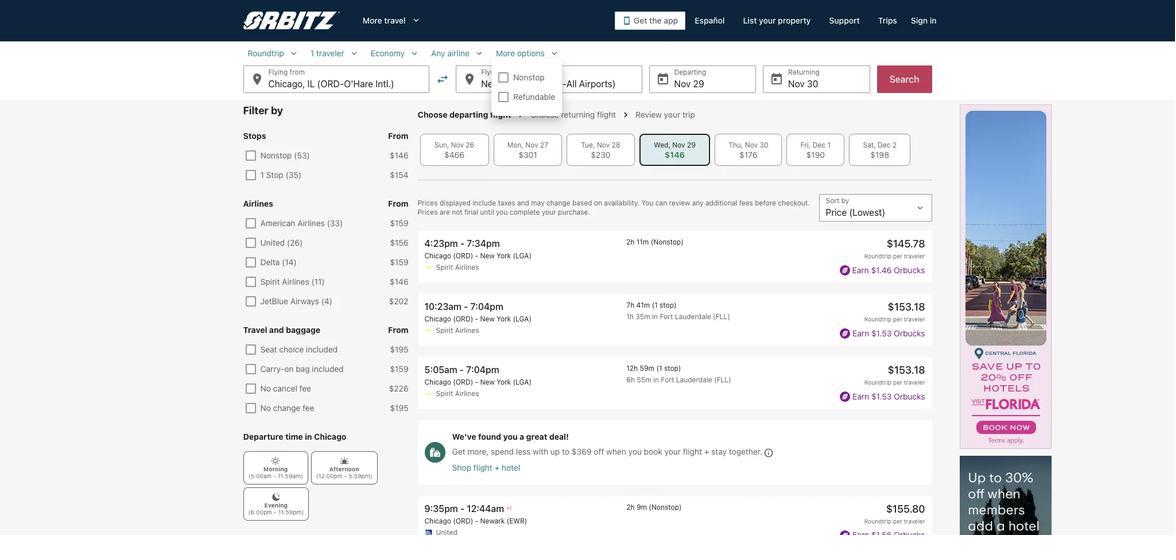 Task type: describe. For each thing, give the bounding box(es) containing it.
airlines up american
[[243, 199, 273, 209]]

$226
[[389, 384, 409, 394]]

evening (6:00pm - 11:59pm)
[[248, 502, 304, 516]]

in inside sign in dropdown button
[[930, 16, 937, 25]]

nov for $466
[[451, 141, 464, 149]]

loyalty logo image for 5:05am - 7:04pm
[[841, 392, 851, 402]]

search
[[890, 74, 920, 84]]

7h
[[627, 301, 635, 310]]

choose for choose departing flight
[[418, 110, 448, 119]]

5:05am - 7:04pm chicago (ord) - new york (lga)
[[425, 365, 532, 387]]

59m
[[640, 364, 655, 373]]

afternoon 12:00pm through 5:59pm element
[[311, 452, 378, 485]]

1 vertical spatial you
[[504, 432, 518, 442]]

spirit down the delta
[[261, 277, 280, 287]]

sign in
[[912, 16, 937, 25]]

nov inside button
[[789, 79, 805, 89]]

11m
[[637, 238, 649, 246]]

(lga) for 4:23pm - 7:34pm
[[513, 252, 532, 260]]

baggage
[[286, 325, 321, 335]]

search button
[[878, 65, 933, 93]]

no for no cancel fee
[[261, 384, 271, 394]]

(12:00pm
[[316, 473, 343, 480]]

$155.80 roundtrip per traveler
[[865, 503, 926, 525]]

small image for more options
[[550, 48, 560, 59]]

filter by
[[243, 105, 283, 117]]

when
[[607, 447, 627, 457]]

$1.46
[[872, 265, 892, 275]]

fees
[[740, 199, 754, 207]]

shop flight + hotel
[[452, 463, 521, 473]]

0 vertical spatial included
[[306, 345, 338, 354]]

earn $1.53 orbucks for 10:23am - 7:04pm
[[853, 328, 926, 338]]

small image for any airline
[[474, 48, 485, 59]]

off
[[594, 447, 605, 457]]

great
[[527, 432, 548, 442]]

on inside prices displayed include taxes and may change based on availability. you can review any additional fees before checkout. prices are not final until you complete your purchase.
[[594, 199, 603, 207]]

español
[[695, 16, 725, 25]]

$159 for american airlines (33)
[[390, 218, 409, 228]]

xsmall image for (12:00pm
[[340, 457, 349, 466]]

morning 5:00am through 11:59am element
[[243, 452, 308, 485]]

fri, dec 1 $190
[[801, 141, 831, 160]]

a
[[520, 432, 525, 442]]

1 traveler button
[[306, 48, 364, 59]]

thu,
[[729, 141, 744, 149]]

orbucks for 4:23pm - 7:34pm
[[895, 265, 926, 275]]

5:05am
[[425, 365, 458, 375]]

your inside 'list'
[[665, 447, 681, 457]]

- inside afternoon (12:00pm - 5:59pm)
[[344, 473, 347, 480]]

12h
[[627, 364, 638, 373]]

+1
[[507, 505, 512, 511]]

7h 41m (1 stop) 1h 35m in fort lauderdale (fll)
[[627, 301, 731, 321]]

no for no change fee
[[261, 403, 271, 413]]

carry-on bag included
[[261, 364, 344, 374]]

- right 5:05am
[[460, 365, 464, 375]]

per for 5:05am - 7:04pm
[[894, 379, 903, 386]]

your inside prices displayed include taxes and may change based on availability. you can review any additional fees before checkout. prices are not final until you complete your purchase.
[[542, 208, 557, 217]]

7:04pm for 10:23am - 7:04pm
[[471, 302, 504, 312]]

flight up shop flight + hotel link
[[684, 447, 703, 457]]

info_outline image
[[764, 448, 774, 458]]

nov 30
[[789, 79, 819, 89]]

morning (5:00am - 11:59am)
[[248, 466, 303, 480]]

small image for 1 traveler
[[349, 48, 359, 59]]

7:04pm for 5:05am - 7:04pm
[[467, 365, 500, 375]]

4:23pm
[[425, 238, 458, 249]]

your right list
[[760, 16, 776, 25]]

fort for 5:05am - 7:04pm
[[661, 376, 675, 385]]

choose for choose returning flight
[[531, 110, 559, 119]]

spirit airlines for 4:23pm
[[436, 263, 479, 272]]

1 horizontal spatial +
[[705, 447, 710, 457]]

carry-
[[261, 364, 285, 374]]

small image for roundtrip
[[289, 48, 299, 59]]

sign in button
[[907, 10, 942, 31]]

chicago down 9:35pm
[[425, 517, 451, 526]]

1 vertical spatial change
[[273, 403, 301, 413]]

(1 for 5:05am - 7:04pm
[[657, 364, 663, 373]]

you inside prices displayed include taxes and may change based on availability. you can review any additional fees before checkout. prices are not final until you complete your purchase.
[[496, 208, 508, 217]]

new inside dropdown button
[[482, 79, 500, 89]]

more for more options
[[496, 48, 515, 58]]

- inside evening (6:00pm - 11:59pm)
[[274, 509, 277, 516]]

wed, nov 29 $146
[[654, 141, 696, 160]]

fri,
[[801, 141, 811, 149]]

(nyc-
[[541, 79, 567, 89]]

29 inside button
[[694, 79, 705, 89]]

spirit airlines (11)
[[261, 277, 325, 287]]

(35)
[[286, 170, 302, 180]]

per inside $155.80 roundtrip per traveler
[[894, 518, 903, 525]]

2h for $145.78
[[627, 238, 635, 246]]

chicago (ord) - newark (ewr)
[[425, 517, 528, 526]]

10:23am
[[425, 302, 462, 312]]

$230
[[591, 150, 611, 160]]

(fll) for 10:23am - 7:04pm
[[714, 313, 731, 321]]

nonstop for nonstop (53)
[[261, 151, 292, 160]]

final
[[465, 208, 478, 217]]

shop
[[452, 463, 472, 473]]

$159 for delta (14)
[[390, 257, 409, 267]]

12h 59m (1 stop) 6h 55m in fort lauderdale (fll)
[[627, 364, 732, 385]]

travel and baggage
[[243, 325, 321, 335]]

from for $159
[[388, 199, 409, 209]]

newark
[[481, 517, 505, 526]]

airports)
[[580, 79, 616, 89]]

change inside prices displayed include taxes and may change based on availability. you can review any additional fees before checkout. prices are not final until you complete your purchase.
[[547, 199, 571, 207]]

time
[[285, 432, 303, 442]]

orbucks for 5:05am - 7:04pm
[[895, 392, 926, 401]]

1 vertical spatial +
[[495, 463, 500, 473]]

support link
[[821, 10, 870, 31]]

chicago, il (ord-o'hare intl.)
[[269, 79, 394, 89]]

2h 11m (nonstop)
[[627, 238, 684, 246]]

nov for $176
[[746, 141, 758, 149]]

nov inside button
[[675, 79, 691, 89]]

stay
[[712, 447, 727, 457]]

2 download the app button image from the left
[[625, 16, 630, 25]]

swap origin and destination image
[[436, 72, 450, 86]]

none search field containing search
[[243, 48, 933, 116]]

no cancel fee
[[261, 384, 311, 394]]

get more, spend less with up to $369 off when you book your flight + stay together.
[[452, 447, 763, 457]]

$154
[[390, 170, 409, 180]]

26
[[466, 141, 475, 149]]

traveler inside $155.80 roundtrip per traveler
[[905, 518, 926, 525]]

chicago up afternoon 12:00pm through 5:59pm element
[[314, 432, 347, 442]]

flight inside step 2 of 3. choose returning flight, choose returning flight 'element'
[[597, 110, 616, 119]]

earn for 5:05am - 7:04pm
[[853, 392, 870, 401]]

up
[[551, 447, 560, 457]]

(ord) for 4:23pm
[[453, 252, 473, 260]]

chicago for 4:23pm - 7:34pm
[[425, 252, 451, 260]]

intl.)
[[376, 79, 394, 89]]

trip
[[683, 110, 696, 119]]

york for 4:23pm - 7:34pm
[[497, 252, 511, 260]]

(lga) for 10:23am - 7:04pm
[[513, 315, 532, 324]]

41m
[[637, 301, 650, 310]]

dec for $190
[[813, 141, 826, 149]]

earn $1.53 orbucks for 5:05am - 7:04pm
[[853, 392, 926, 401]]

$195 for seat choice included
[[390, 345, 409, 354]]

29 inside wed, nov 29 $146
[[688, 141, 696, 149]]

seat
[[261, 345, 277, 354]]

get the app
[[634, 16, 679, 25]]

app
[[664, 16, 679, 25]]

we've found you a great deal!
[[452, 432, 569, 442]]

30 inside thu, nov 30 $176
[[760, 141, 769, 149]]

$146 for spirit airlines (11)
[[390, 277, 409, 287]]

small image for economy
[[410, 48, 420, 59]]

spirit airlines for 10:23am
[[436, 326, 479, 335]]

new for 10:23am - 7:04pm
[[481, 315, 495, 324]]

1 traveler
[[311, 48, 345, 58]]

from for $195
[[388, 325, 409, 335]]

stops
[[243, 131, 266, 141]]

mon, nov 27 $301
[[508, 141, 549, 160]]

nov 29
[[675, 79, 705, 89]]

flight inside shop flight + hotel link
[[474, 463, 493, 473]]

(26)
[[287, 238, 303, 248]]

(4)
[[321, 296, 333, 306]]

thu, nov 30 $176
[[729, 141, 769, 160]]

mon,
[[508, 141, 524, 149]]

more options button
[[492, 48, 565, 59]]

you
[[642, 199, 654, 207]]

get for get more, spend less with up to $369 off when you book your flight + stay together.
[[452, 447, 466, 457]]

$198
[[871, 150, 890, 160]]

choose returning flight
[[531, 110, 616, 119]]

traveler for 10:23am - 7:04pm
[[905, 316, 926, 323]]

1 vertical spatial and
[[269, 325, 284, 335]]

orbucks for 10:23am - 7:04pm
[[895, 328, 926, 338]]

shop flight + hotel link
[[452, 463, 926, 473]]

per for 4:23pm - 7:34pm
[[894, 253, 903, 260]]

1 vertical spatial included
[[312, 364, 344, 374]]

stop
[[266, 170, 284, 180]]

(ord) for 5:05am
[[453, 378, 473, 387]]

$146 inside wed, nov 29 $146
[[665, 150, 685, 160]]

airlines down "4:23pm - 7:34pm chicago (ord) - new york (lga)"
[[455, 263, 479, 272]]

include
[[473, 199, 496, 207]]

- inside "morning (5:00am - 11:59am)"
[[273, 473, 276, 480]]

step 2 of 3. choose returning flight, choose returning flight element
[[531, 110, 636, 120]]

bag
[[296, 364, 310, 374]]

earn for 10:23am - 7:04pm
[[853, 328, 870, 338]]

york for 5:05am - 7:04pm
[[497, 378, 511, 387]]



Task type: locate. For each thing, give the bounding box(es) containing it.
- up chicago (ord) - newark (ewr)
[[461, 504, 465, 514]]

(ord) down 10:23am
[[453, 315, 473, 324]]

(nonstop) right 9m
[[649, 503, 682, 512]]

0 vertical spatial you
[[496, 208, 508, 217]]

1 $153.18 roundtrip per traveler from the top
[[865, 301, 926, 323]]

from up the $154
[[388, 131, 409, 141]]

airlines down 5:05am - 7:04pm chicago (ord) - new york (lga) on the bottom left of page
[[455, 390, 479, 398]]

1 per from the top
[[894, 253, 903, 260]]

o'hare
[[344, 79, 373, 89]]

1 spirit airlines from the top
[[436, 263, 479, 272]]

fort for 10:23am - 7:04pm
[[660, 313, 674, 321]]

1 inside button
[[311, 48, 314, 58]]

are
[[440, 208, 450, 217]]

2 orbucks from the top
[[895, 328, 926, 338]]

loyalty logo image
[[840, 266, 851, 276], [841, 329, 851, 339], [841, 392, 851, 402], [840, 531, 851, 535]]

york inside 10:23am - 7:04pm chicago (ord) - new york (lga)
[[497, 315, 511, 324]]

7:34pm
[[467, 238, 500, 249]]

in right time
[[305, 432, 312, 442]]

dec inside sat, dec 2 $198
[[878, 141, 891, 149]]

2 (ord) from the top
[[453, 315, 473, 324]]

1 vertical spatial nonstop
[[261, 151, 292, 160]]

roundtrip inside 'button'
[[248, 48, 284, 58]]

(ord) inside "4:23pm - 7:34pm chicago (ord) - new york (lga)"
[[453, 252, 473, 260]]

(5:00am
[[248, 473, 272, 480]]

loyalty logo image for 4:23pm - 7:34pm
[[840, 266, 851, 276]]

0 vertical spatial and
[[518, 199, 530, 207]]

small image right 1 traveler at left
[[349, 48, 359, 59]]

3 from from the top
[[388, 325, 409, 335]]

from down $202
[[388, 325, 409, 335]]

info_outline image
[[765, 449, 774, 457]]

any airline button
[[427, 48, 489, 59]]

(1 right 41m
[[652, 301, 658, 310]]

1 vertical spatial $195
[[390, 403, 409, 413]]

1 vertical spatial $159
[[390, 257, 409, 267]]

3 $159 from the top
[[390, 364, 409, 374]]

- right 10:23am
[[464, 302, 468, 312]]

0 vertical spatial on
[[594, 199, 603, 207]]

stop) for 10:23am - 7:04pm
[[660, 301, 677, 310]]

2 vertical spatial earn
[[853, 392, 870, 401]]

airlines
[[243, 199, 273, 209], [298, 218, 325, 228], [455, 263, 479, 272], [282, 277, 309, 287], [455, 326, 479, 335], [455, 390, 479, 398]]

(ord) for 10:23am
[[453, 315, 473, 324]]

1 vertical spatial from
[[388, 199, 409, 209]]

evening 6:00pm through 11:59pm element
[[243, 488, 309, 521]]

lauderdale inside 7h 41m (1 stop) 1h 35m in fort lauderdale (fll)
[[675, 313, 712, 321]]

30
[[808, 79, 819, 89], [760, 141, 769, 149]]

español button
[[686, 10, 734, 31]]

(nonstop) right 11m
[[651, 238, 684, 246]]

2 vertical spatial $159
[[390, 364, 409, 374]]

4:23pm - 7:34pm chicago (ord) - new york (lga)
[[425, 238, 532, 260]]

chicago for 5:05am - 7:04pm
[[425, 378, 451, 387]]

download the app button image
[[623, 16, 632, 25], [625, 16, 630, 25]]

review
[[670, 199, 691, 207]]

2 $153.18 from the top
[[888, 364, 926, 376]]

xsmall image up (12:00pm
[[340, 457, 349, 466]]

1 vertical spatial on
[[285, 364, 294, 374]]

stop) for 5:05am - 7:04pm
[[665, 364, 682, 373]]

0 horizontal spatial 30
[[760, 141, 769, 149]]

change down the no cancel fee at the left of page
[[273, 403, 301, 413]]

$146 up $202
[[390, 277, 409, 287]]

1 vertical spatial (lga)
[[513, 315, 532, 324]]

2 (lga) from the top
[[513, 315, 532, 324]]

american
[[261, 218, 296, 228]]

2 $159 from the top
[[390, 257, 409, 267]]

1 vertical spatial get
[[452, 447, 466, 457]]

choose down refundable
[[531, 110, 559, 119]]

$159 up $156
[[390, 218, 409, 228]]

1 vertical spatial more
[[496, 48, 515, 58]]

nov inside thu, nov 30 $176
[[746, 141, 758, 149]]

(1 inside 12h 59m (1 stop) 6h 55m in fort lauderdale (fll)
[[657, 364, 663, 373]]

traveler inside the $145.78 roundtrip per traveler
[[905, 253, 926, 260]]

new for 4:23pm - 7:34pm
[[481, 252, 495, 260]]

chicago down 4:23pm
[[425, 252, 451, 260]]

chicago down 10:23am
[[425, 315, 451, 324]]

0 vertical spatial 1
[[311, 48, 314, 58]]

small image right airline
[[474, 48, 485, 59]]

nov inside tue, nov 28 $230
[[597, 141, 610, 149]]

sun, nov 26 $466
[[435, 141, 475, 160]]

your right book
[[665, 447, 681, 457]]

nov
[[675, 79, 691, 89], [789, 79, 805, 89], [451, 141, 464, 149], [526, 141, 539, 149], [597, 141, 610, 149], [673, 141, 686, 149], [746, 141, 758, 149]]

- down 7:34pm
[[475, 252, 479, 260]]

4 small image from the left
[[474, 48, 485, 59]]

small image left any
[[410, 48, 420, 59]]

departure time in chicago
[[243, 432, 347, 442]]

in right sign
[[930, 16, 937, 25]]

list
[[418, 231, 933, 535]]

1 vertical spatial stop)
[[665, 364, 682, 373]]

more inside button
[[496, 48, 515, 58]]

0 vertical spatial prices
[[418, 199, 438, 207]]

2 from from the top
[[388, 199, 409, 209]]

3 (ord) from the top
[[453, 378, 473, 387]]

trips link
[[870, 10, 907, 31]]

0 vertical spatial nonstop
[[514, 72, 545, 82]]

1 download the app button image from the left
[[623, 16, 632, 25]]

$195 down $226
[[390, 403, 409, 413]]

1 vertical spatial lauderdale
[[677, 376, 713, 385]]

1 vertical spatial 29
[[688, 141, 696, 149]]

no down the no cancel fee at the left of page
[[261, 403, 271, 413]]

$159 for carry-on bag included
[[390, 364, 409, 374]]

2
[[893, 141, 897, 149]]

0 horizontal spatial dec
[[813, 141, 826, 149]]

any
[[693, 199, 704, 207]]

roundtrip for 5:05am - 7:04pm
[[865, 379, 892, 386]]

lauderdale right 35m
[[675, 313, 712, 321]]

0 vertical spatial $159
[[390, 218, 409, 228]]

1 dec from the left
[[813, 141, 826, 149]]

- left 5:59pm)
[[344, 473, 347, 480]]

delta
[[261, 257, 280, 267]]

(33)
[[327, 218, 343, 228]]

9m
[[637, 503, 647, 512]]

3 small image from the left
[[410, 48, 420, 59]]

1 vertical spatial spirit airlines
[[436, 326, 479, 335]]

from for $146
[[388, 131, 409, 141]]

new york, ny (nyc-all airports) button
[[456, 65, 643, 93]]

2h for $155.80
[[627, 503, 635, 512]]

+ left hotel
[[495, 463, 500, 473]]

airlines down 10:23am - 7:04pm chicago (ord) - new york (lga)
[[455, 326, 479, 335]]

1 horizontal spatial more
[[496, 48, 515, 58]]

earn for 4:23pm - 7:34pm
[[853, 265, 870, 275]]

more left options
[[496, 48, 515, 58]]

1 $159 from the top
[[390, 218, 409, 228]]

0 vertical spatial $195
[[390, 345, 409, 354]]

1 vertical spatial 1
[[828, 141, 831, 149]]

roundtrip inside $155.80 roundtrip per traveler
[[865, 518, 892, 525]]

per inside the $145.78 roundtrip per traveler
[[894, 253, 903, 260]]

lauderdale
[[675, 313, 712, 321], [677, 376, 713, 385]]

0 vertical spatial fee
[[300, 384, 311, 394]]

2 earn $1.53 orbucks from the top
[[853, 392, 926, 401]]

0 horizontal spatial +
[[495, 463, 500, 473]]

additional
[[706, 199, 738, 207]]

loyalty logo image for 10:23am - 7:04pm
[[841, 329, 851, 339]]

tab list containing $466
[[418, 134, 933, 166]]

0 vertical spatial $153.18 roundtrip per traveler
[[865, 301, 926, 323]]

0 vertical spatial (nonstop)
[[651, 238, 684, 246]]

sign
[[912, 16, 928, 25]]

in right 35m
[[653, 313, 658, 321]]

fort right 35m
[[660, 313, 674, 321]]

step 1 of 3. choose departing flight. current page, choose departing flight element
[[418, 110, 531, 120]]

you
[[496, 208, 508, 217], [504, 432, 518, 442], [629, 447, 642, 457]]

nov inside mon, nov 27 $301
[[526, 141, 539, 149]]

$153.18 roundtrip per traveler for 10:23am - 7:04pm
[[865, 301, 926, 323]]

1 horizontal spatial 1
[[311, 48, 314, 58]]

your down may at top left
[[542, 208, 557, 217]]

spirit airlines for 5:05am
[[436, 390, 479, 398]]

airlines left (33)
[[298, 218, 325, 228]]

1 (ord) from the top
[[453, 252, 473, 260]]

get down we've
[[452, 447, 466, 457]]

we've
[[452, 432, 477, 442]]

2 $195 from the top
[[390, 403, 409, 413]]

new for 5:05am - 7:04pm
[[481, 378, 495, 387]]

2 vertical spatial york
[[497, 378, 511, 387]]

2 spirit airlines from the top
[[436, 326, 479, 335]]

3 york from the top
[[497, 378, 511, 387]]

1 inside fri, dec 1 $190
[[828, 141, 831, 149]]

(fll) inside 12h 59m (1 stop) 6h 55m in fort lauderdale (fll)
[[715, 376, 732, 385]]

new inside 5:05am - 7:04pm chicago (ord) - new york (lga)
[[481, 378, 495, 387]]

stop) right 41m
[[660, 301, 677, 310]]

$195 for no change fee
[[390, 403, 409, 413]]

1 orbucks from the top
[[895, 265, 926, 275]]

$369
[[572, 447, 592, 457]]

cancel
[[273, 384, 298, 394]]

medium image
[[410, 15, 422, 26]]

0 horizontal spatial nonstop
[[261, 151, 292, 160]]

2 york from the top
[[497, 315, 511, 324]]

choose inside step 1 of 3. choose departing flight. current page, choose departing flight element
[[418, 110, 448, 119]]

(53)
[[294, 151, 310, 160]]

3 (lga) from the top
[[513, 378, 532, 387]]

None search field
[[243, 48, 933, 116]]

$195 up $226
[[390, 345, 409, 354]]

1 horizontal spatial on
[[594, 199, 603, 207]]

1 (lga) from the top
[[513, 252, 532, 260]]

stop) inside 7h 41m (1 stop) 1h 35m in fort lauderdale (fll)
[[660, 301, 677, 310]]

stop) inside 12h 59m (1 stop) 6h 55m in fort lauderdale (fll)
[[665, 364, 682, 373]]

chicago,
[[269, 79, 305, 89]]

0 horizontal spatial get
[[452, 447, 466, 457]]

2 $1.53 from the top
[[872, 392, 892, 401]]

1 vertical spatial 30
[[760, 141, 769, 149]]

seat choice included
[[261, 345, 338, 354]]

1 horizontal spatial nonstop
[[514, 72, 545, 82]]

dec for $198
[[878, 141, 891, 149]]

roundtrip inside the $145.78 roundtrip per traveler
[[865, 253, 892, 260]]

nov for $301
[[526, 141, 539, 149]]

york inside "4:23pm - 7:34pm chicago (ord) - new york (lga)"
[[497, 252, 511, 260]]

chicago
[[425, 252, 451, 260], [425, 315, 451, 324], [425, 378, 451, 387], [314, 432, 347, 442], [425, 517, 451, 526]]

- up we've
[[475, 378, 479, 387]]

1 horizontal spatial and
[[518, 199, 530, 207]]

chicago for 10:23am - 7:04pm
[[425, 315, 451, 324]]

options
[[517, 48, 545, 58]]

0 vertical spatial from
[[388, 131, 409, 141]]

(ord) inside 10:23am - 7:04pm chicago (ord) - new york (lga)
[[453, 315, 473, 324]]

more options
[[496, 48, 545, 58]]

choose up sun,
[[418, 110, 448, 119]]

0 vertical spatial $153.18
[[888, 301, 926, 313]]

12:44am
[[467, 504, 504, 514]]

(1
[[652, 301, 658, 310], [657, 364, 663, 373]]

(ord) down 7:34pm
[[453, 252, 473, 260]]

fort inside 7h 41m (1 stop) 1h 35m in fort lauderdale (fll)
[[660, 313, 674, 321]]

and up complete
[[518, 199, 530, 207]]

flight inside step 1 of 3. choose departing flight. current page, choose departing flight element
[[491, 110, 512, 119]]

2 horizontal spatial 1
[[828, 141, 831, 149]]

based
[[573, 199, 593, 207]]

(fll) for 5:05am - 7:04pm
[[715, 376, 732, 385]]

4 (ord) from the top
[[453, 517, 473, 526]]

1 vertical spatial earn
[[853, 328, 870, 338]]

1 left stop
[[261, 170, 264, 180]]

chicago inside 10:23am - 7:04pm chicago (ord) - new york (lga)
[[425, 315, 451, 324]]

(fll) inside 7h 41m (1 stop) 1h 35m in fort lauderdale (fll)
[[714, 313, 731, 321]]

1 vertical spatial (fll)
[[715, 376, 732, 385]]

1 vertical spatial xsmall image
[[272, 493, 281, 502]]

2h 9m (nonstop)
[[627, 503, 682, 512]]

departure
[[243, 432, 284, 442]]

0 horizontal spatial choose
[[418, 110, 448, 119]]

included right bag
[[312, 364, 344, 374]]

1 horizontal spatial choose
[[531, 110, 559, 119]]

0 horizontal spatial change
[[273, 403, 301, 413]]

0 vertical spatial york
[[497, 252, 511, 260]]

from down the $154
[[388, 199, 409, 209]]

$159 down $156
[[390, 257, 409, 267]]

30 inside button
[[808, 79, 819, 89]]

0 vertical spatial no
[[261, 384, 271, 394]]

1 vertical spatial 7:04pm
[[467, 365, 500, 375]]

nonstop up refundable
[[514, 72, 545, 82]]

2 prices from the top
[[418, 208, 438, 217]]

(ord) down 9:35pm - 12:44am +1
[[453, 517, 473, 526]]

- up 5:05am - 7:04pm chicago (ord) - new york (lga) on the bottom left of page
[[475, 315, 479, 324]]

0 horizontal spatial more
[[363, 16, 382, 25]]

more for more travel
[[363, 16, 382, 25]]

(nonstop) for $155.80
[[649, 503, 682, 512]]

spirit for 10:23am
[[436, 326, 453, 335]]

0 vertical spatial 30
[[808, 79, 819, 89]]

1 vertical spatial (1
[[657, 364, 663, 373]]

2 per from the top
[[894, 316, 903, 323]]

nov inside wed, nov 29 $146
[[673, 141, 686, 149]]

0 vertical spatial change
[[547, 199, 571, 207]]

get for get the app
[[634, 16, 648, 25]]

1 vertical spatial fee
[[303, 403, 314, 413]]

0 horizontal spatial 1
[[261, 170, 264, 180]]

1 vertical spatial $153.18 roundtrip per traveler
[[865, 364, 926, 386]]

on right based
[[594, 199, 603, 207]]

traveler inside button
[[316, 48, 345, 58]]

ny
[[526, 79, 538, 89]]

0 vertical spatial lauderdale
[[675, 313, 712, 321]]

(nonstop) for $145.78
[[651, 238, 684, 246]]

new inside "4:23pm - 7:34pm chicago (ord) - new york (lga)"
[[481, 252, 495, 260]]

0 vertical spatial (lga)
[[513, 252, 532, 260]]

$195
[[390, 345, 409, 354], [390, 403, 409, 413]]

$1.53 for 5:05am - 7:04pm
[[872, 392, 892, 401]]

xsmall image up the 11:59pm) at bottom
[[272, 493, 281, 502]]

york,
[[503, 79, 524, 89]]

flight right returning
[[597, 110, 616, 119]]

taxes
[[498, 199, 516, 207]]

airways
[[291, 296, 319, 306]]

list containing $145.78
[[418, 231, 933, 535]]

no left cancel
[[261, 384, 271, 394]]

tab list
[[418, 134, 933, 166]]

(ewr)
[[507, 517, 528, 526]]

airlines up jetblue airways (4)
[[282, 277, 309, 287]]

$1.53 for 10:23am - 7:04pm
[[872, 328, 892, 338]]

0 vertical spatial earn
[[853, 265, 870, 275]]

xsmall image inside afternoon 12:00pm through 5:59pm element
[[340, 457, 349, 466]]

spirit airlines down "4:23pm - 7:34pm chicago (ord) - new york (lga)"
[[436, 263, 479, 272]]

1 horizontal spatial dec
[[878, 141, 891, 149]]

+ left stay
[[705, 447, 710, 457]]

prices
[[418, 199, 438, 207], [418, 208, 438, 217]]

displayed
[[440, 199, 471, 207]]

spirit down 4:23pm
[[436, 263, 453, 272]]

1 vertical spatial (nonstop)
[[649, 503, 682, 512]]

7:04pm inside 5:05am - 7:04pm chicago (ord) - new york (lga)
[[467, 365, 500, 375]]

2h left 11m
[[627, 238, 635, 246]]

4 per from the top
[[894, 518, 903, 525]]

change up purchase.
[[547, 199, 571, 207]]

nonstop for nonstop
[[514, 72, 545, 82]]

traveler for 5:05am - 7:04pm
[[905, 379, 926, 386]]

spirit for 4:23pm
[[436, 263, 453, 272]]

0 vertical spatial +
[[705, 447, 710, 457]]

1 vertical spatial earn $1.53 orbucks
[[853, 392, 926, 401]]

1 york from the top
[[497, 252, 511, 260]]

7:04pm right 5:05am
[[467, 365, 500, 375]]

$153.18 for 5:05am - 7:04pm
[[888, 364, 926, 376]]

3 per from the top
[[894, 379, 903, 386]]

(1 for 10:23am - 7:04pm
[[652, 301, 658, 310]]

york
[[497, 252, 511, 260], [497, 315, 511, 324], [497, 378, 511, 387]]

(1 inside 7h 41m (1 stop) 1h 35m in fort lauderdale (fll)
[[652, 301, 658, 310]]

55m
[[637, 376, 652, 385]]

no change fee
[[261, 403, 314, 413]]

nov for $230
[[597, 141, 610, 149]]

york inside 5:05am - 7:04pm chicago (ord) - new york (lga)
[[497, 378, 511, 387]]

spirit airlines down 10:23am - 7:04pm chicago (ord) - new york (lga)
[[436, 326, 479, 335]]

small image up chicago,
[[289, 48, 299, 59]]

support
[[830, 16, 861, 25]]

1 small image from the left
[[289, 48, 299, 59]]

3 spirit airlines from the top
[[436, 390, 479, 398]]

- right the (5:00am
[[273, 473, 276, 480]]

fee down bag
[[300, 384, 311, 394]]

0 vertical spatial get
[[634, 16, 648, 25]]

0 vertical spatial earn $1.53 orbucks
[[853, 328, 926, 338]]

7:04pm inside 10:23am - 7:04pm chicago (ord) - new york (lga)
[[471, 302, 504, 312]]

1 vertical spatial 2h
[[627, 503, 635, 512]]

+
[[705, 447, 710, 457], [495, 463, 500, 473]]

0 vertical spatial 7:04pm
[[471, 302, 504, 312]]

chicago, il (ord-o'hare intl.) button
[[243, 65, 430, 93]]

spirit airlines
[[436, 263, 479, 272], [436, 326, 479, 335], [436, 390, 479, 398]]

small image right options
[[550, 48, 560, 59]]

afternoon (12:00pm - 5:59pm)
[[316, 466, 373, 480]]

fee for no change fee
[[303, 403, 314, 413]]

$153.18 roundtrip per traveler for 5:05am - 7:04pm
[[865, 364, 926, 386]]

no
[[261, 384, 271, 394], [261, 403, 271, 413]]

0 vertical spatial more
[[363, 16, 382, 25]]

included down baggage on the bottom of the page
[[306, 345, 338, 354]]

in right the 55m
[[654, 376, 660, 385]]

1 vertical spatial orbucks
[[895, 328, 926, 338]]

0 horizontal spatial and
[[269, 325, 284, 335]]

your left trip
[[664, 110, 681, 119]]

0 vertical spatial $1.53
[[872, 328, 892, 338]]

you down taxes
[[496, 208, 508, 217]]

0 horizontal spatial xsmall image
[[272, 493, 281, 502]]

spirit airlines down 5:05am - 7:04pm chicago (ord) - new york (lga) on the bottom left of page
[[436, 390, 479, 398]]

fort inside 12h 59m (1 stop) 6h 55m in fort lauderdale (fll)
[[661, 376, 675, 385]]

0 vertical spatial fort
[[660, 313, 674, 321]]

roundtrip for 10:23am - 7:04pm
[[865, 316, 892, 323]]

tue,
[[582, 141, 595, 149]]

chicago inside 5:05am - 7:04pm chicago (ord) - new york (lga)
[[425, 378, 451, 387]]

28
[[612, 141, 621, 149]]

2 vertical spatial orbucks
[[895, 392, 926, 401]]

0 vertical spatial orbucks
[[895, 265, 926, 275]]

$146 up the $154
[[390, 151, 409, 160]]

1 vertical spatial $153.18
[[888, 364, 926, 376]]

1 up il
[[311, 48, 314, 58]]

lauderdale inside 12h 59m (1 stop) 6h 55m in fort lauderdale (fll)
[[677, 376, 713, 385]]

1 horizontal spatial 30
[[808, 79, 819, 89]]

get inside 'list'
[[452, 447, 466, 457]]

get left the
[[634, 16, 648, 25]]

and inside prices displayed include taxes and may change based on availability. you can review any additional fees before checkout. prices are not final until you complete your purchase.
[[518, 199, 530, 207]]

prices left displayed
[[418, 199, 438, 207]]

1 for 1 traveler
[[311, 48, 314, 58]]

2 small image from the left
[[349, 48, 359, 59]]

1 $153.18 from the top
[[888, 301, 926, 313]]

chicago inside "4:23pm - 7:34pm chicago (ord) - new york (lga)"
[[425, 252, 451, 260]]

2h left 9m
[[627, 503, 635, 512]]

(lga) inside 10:23am - 7:04pm chicago (ord) - new york (lga)
[[513, 315, 532, 324]]

you left book
[[629, 447, 642, 457]]

lauderdale for 10:23am - 7:04pm
[[675, 313, 712, 321]]

0 vertical spatial stop)
[[660, 301, 677, 310]]

1 from from the top
[[388, 131, 409, 141]]

0 vertical spatial (fll)
[[714, 313, 731, 321]]

2 vertical spatial you
[[629, 447, 642, 457]]

- left 7:34pm
[[461, 238, 465, 249]]

(1 right 59m
[[657, 364, 663, 373]]

orbitz logo image
[[243, 11, 340, 30]]

included
[[306, 345, 338, 354], [312, 364, 344, 374]]

1 prices from the top
[[418, 199, 438, 207]]

choice
[[279, 345, 304, 354]]

1 horizontal spatial get
[[634, 16, 648, 25]]

5 small image from the left
[[550, 48, 560, 59]]

list your property link
[[734, 10, 821, 31]]

1 choose from the left
[[418, 110, 448, 119]]

1 vertical spatial $1.53
[[872, 392, 892, 401]]

(lga) inside 5:05am - 7:04pm chicago (ord) - new york (lga)
[[513, 378, 532, 387]]

(14)
[[282, 257, 297, 267]]

(ord) inside 5:05am - 7:04pm chicago (ord) - new york (lga)
[[453, 378, 473, 387]]

fee down the no cancel fee at the left of page
[[303, 403, 314, 413]]

filter
[[243, 105, 269, 117]]

spirit for 5:05am
[[436, 390, 453, 398]]

stop)
[[660, 301, 677, 310], [665, 364, 682, 373]]

2 choose from the left
[[531, 110, 559, 119]]

availability.
[[605, 199, 640, 207]]

(lga) for 5:05am - 7:04pm
[[513, 378, 532, 387]]

stop) right 59m
[[665, 364, 682, 373]]

spirit down 5:05am
[[436, 390, 453, 398]]

(ord) down 5:05am
[[453, 378, 473, 387]]

xsmall image
[[340, 457, 349, 466], [272, 493, 281, 502]]

lauderdale for 5:05am - 7:04pm
[[677, 376, 713, 385]]

may
[[532, 199, 545, 207]]

1 vertical spatial prices
[[418, 208, 438, 217]]

1 horizontal spatial change
[[547, 199, 571, 207]]

0 vertical spatial 29
[[694, 79, 705, 89]]

change
[[547, 199, 571, 207], [273, 403, 301, 413]]

new york, ny (nyc-all airports)
[[482, 79, 616, 89]]

choose departing flight
[[418, 110, 512, 119]]

per for 10:23am - 7:04pm
[[894, 316, 903, 323]]

more left travel
[[363, 16, 382, 25]]

$153.18
[[888, 301, 926, 313], [888, 364, 926, 376]]

small image
[[289, 48, 299, 59], [349, 48, 359, 59], [410, 48, 420, 59], [474, 48, 485, 59], [550, 48, 560, 59]]

nonstop up stop
[[261, 151, 292, 160]]

lauderdale right the 55m
[[677, 376, 713, 385]]

7:04pm
[[471, 302, 504, 312], [467, 365, 500, 375]]

with
[[533, 447, 549, 457]]

list
[[744, 16, 757, 25]]

new inside 10:23am - 7:04pm chicago (ord) - new york (lga)
[[481, 315, 495, 324]]

review
[[636, 110, 662, 119]]

0 vertical spatial (1
[[652, 301, 658, 310]]

1 right fri,
[[828, 141, 831, 149]]

dec left 2
[[878, 141, 891, 149]]

2 2h from the top
[[627, 503, 635, 512]]

and up the seat
[[269, 325, 284, 335]]

nov inside the sun, nov 26 $466
[[451, 141, 464, 149]]

on left bag
[[285, 364, 294, 374]]

fee for no cancel fee
[[300, 384, 311, 394]]

travel
[[243, 325, 267, 335]]

2 vertical spatial (lga)
[[513, 378, 532, 387]]

$153.18 for 10:23am - 7:04pm
[[888, 301, 926, 313]]

property
[[779, 16, 811, 25]]

$146 for nonstop (53)
[[390, 151, 409, 160]]

0 vertical spatial 2h
[[627, 238, 635, 246]]

xsmall image inside evening 6:00pm through 11:59pm "element"
[[272, 493, 281, 502]]

you left 'a'
[[504, 432, 518, 442]]

prices left are
[[418, 208, 438, 217]]

2 dec from the left
[[878, 141, 891, 149]]

get the app link
[[615, 11, 686, 30]]

2 $153.18 roundtrip per traveler from the top
[[865, 364, 926, 386]]

in inside 7h 41m (1 stop) 1h 35m in fort lauderdale (fll)
[[653, 313, 658, 321]]

2 no from the top
[[261, 403, 271, 413]]

dec inside fri, dec 1 $190
[[813, 141, 826, 149]]

1 vertical spatial no
[[261, 403, 271, 413]]

roundtrip for 4:23pm - 7:34pm
[[865, 253, 892, 260]]

$156
[[390, 238, 409, 248]]

29 up trip
[[694, 79, 705, 89]]

more inside dropdown button
[[363, 16, 382, 25]]

1 $1.53 from the top
[[872, 328, 892, 338]]

traveler for 4:23pm - 7:34pm
[[905, 253, 926, 260]]

1 no from the top
[[261, 384, 271, 394]]

york for 10:23am - 7:04pm
[[497, 315, 511, 324]]

nov for $146
[[673, 141, 686, 149]]

7:04pm right 10:23am
[[471, 302, 504, 312]]

fee
[[300, 384, 311, 394], [303, 403, 314, 413]]

xsmall image
[[271, 457, 280, 466]]

afternoon
[[330, 466, 359, 473]]

dec up $190
[[813, 141, 826, 149]]

choose inside step 2 of 3. choose returning flight, choose returning flight 'element'
[[531, 110, 559, 119]]

$146 down wed,
[[665, 150, 685, 160]]

found
[[479, 432, 502, 442]]

(lga) inside "4:23pm - 7:34pm chicago (ord) - new york (lga)"
[[513, 252, 532, 260]]

9:35pm
[[425, 504, 458, 514]]

1 vertical spatial fort
[[661, 376, 675, 385]]

fort right the 55m
[[661, 376, 675, 385]]

1 $195 from the top
[[390, 345, 409, 354]]

united (26)
[[261, 238, 303, 248]]

2 vertical spatial spirit airlines
[[436, 390, 479, 398]]

1 for 1 stop (35)
[[261, 170, 264, 180]]

1 2h from the top
[[627, 238, 635, 246]]

xsmall image for (6:00pm
[[272, 493, 281, 502]]

in inside 12h 59m (1 stop) 6h 55m in fort lauderdale (fll)
[[654, 376, 660, 385]]

1 earn $1.53 orbucks from the top
[[853, 328, 926, 338]]

3 orbucks from the top
[[895, 392, 926, 401]]

roundtrip button
[[243, 48, 304, 59]]

- down 9:35pm - 12:44am +1
[[475, 517, 479, 526]]

united
[[261, 238, 285, 248]]

0 vertical spatial spirit airlines
[[436, 263, 479, 272]]

2 vertical spatial 1
[[261, 170, 264, 180]]

1 horizontal spatial xsmall image
[[340, 457, 349, 466]]



Task type: vqa. For each thing, say whether or not it's contained in the screenshot.
1 to the left
yes



